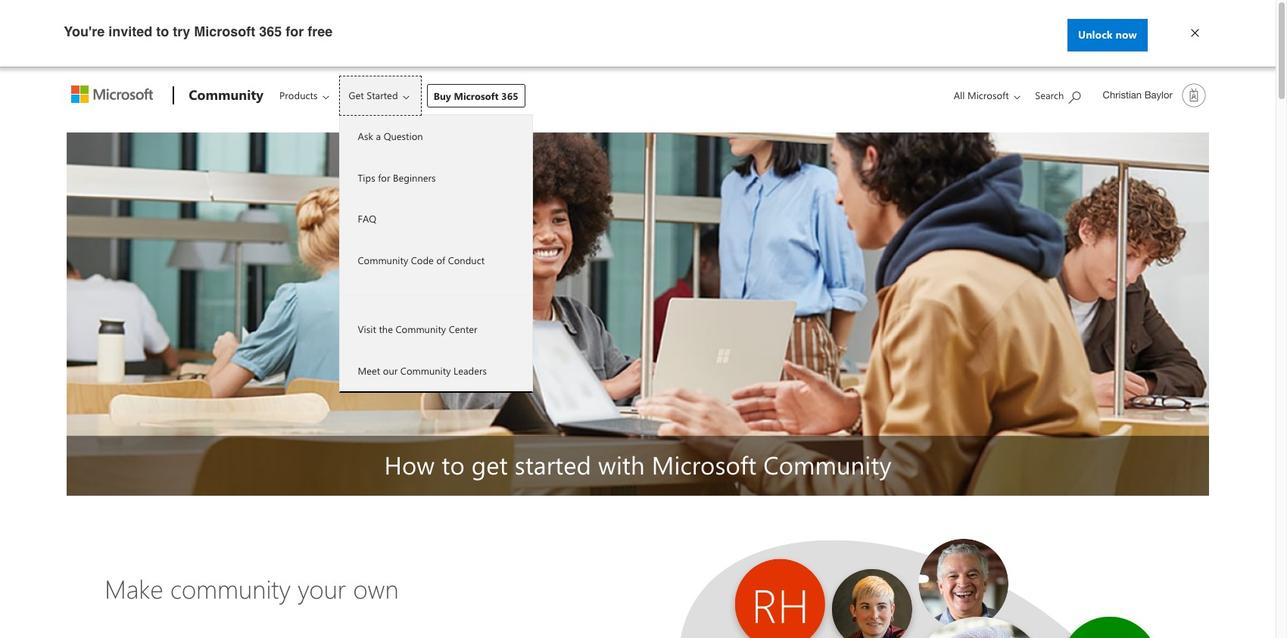Task type: vqa. For each thing, say whether or not it's contained in the screenshot.
the topmost to
yes



Task type: describe. For each thing, give the bounding box(es) containing it.
1 vertical spatial to
[[442, 447, 465, 480]]

own
[[353, 571, 399, 606]]

our
[[383, 364, 398, 377]]

all microsoft
[[954, 89, 1009, 101]]

ask a question link
[[340, 116, 532, 157]]

meet our community leaders link
[[340, 350, 532, 392]]

community
[[170, 571, 291, 606]]

faq link
[[340, 198, 532, 240]]

image image
[[67, 133, 1209, 496]]

how
[[384, 447, 435, 480]]

meet
[[358, 364, 380, 377]]

buy microsoft 365 link
[[427, 84, 525, 108]]

you're
[[64, 24, 105, 39]]

christian baylor
[[1103, 89, 1173, 101]]

visit the community center link
[[340, 309, 532, 350]]

started
[[367, 89, 398, 101]]

free
[[308, 24, 333, 39]]

center
[[449, 323, 477, 336]]

leaders
[[454, 364, 487, 377]]

search
[[1035, 89, 1064, 101]]

tips for beginners
[[358, 171, 436, 184]]

for inside menu
[[378, 171, 390, 184]]

code
[[411, 253, 434, 266]]

the
[[379, 323, 393, 336]]

with
[[598, 447, 645, 480]]

beginners
[[393, 171, 436, 184]]

visit
[[358, 323, 376, 336]]

unlock now
[[1078, 27, 1137, 42]]

christian
[[1103, 89, 1142, 101]]

community link
[[181, 76, 268, 117]]

0 horizontal spatial to
[[156, 24, 169, 39]]

menu containing ask a question
[[339, 114, 533, 393]]

get started button
[[339, 76, 421, 116]]

get
[[349, 89, 364, 101]]

microsoft image
[[71, 86, 153, 103]]

0 vertical spatial 365
[[259, 24, 282, 39]]

question
[[384, 129, 423, 142]]

unlock
[[1078, 27, 1113, 42]]

faq
[[358, 212, 376, 225]]

products button
[[270, 76, 341, 116]]



Task type: locate. For each thing, give the bounding box(es) containing it.
all
[[954, 89, 965, 101]]

baylor
[[1145, 89, 1173, 101]]

christian baylor button
[[1094, 77, 1212, 114]]

all microsoft button
[[942, 76, 1025, 116]]

get
[[472, 447, 508, 480]]

0 vertical spatial for
[[286, 24, 304, 39]]

for left free
[[286, 24, 304, 39]]

1 vertical spatial 365
[[501, 89, 518, 102]]

menu
[[339, 114, 533, 393]]

365
[[259, 24, 282, 39], [501, 89, 518, 102]]

to
[[156, 24, 169, 39], [442, 447, 465, 480]]

for
[[286, 24, 304, 39], [378, 171, 390, 184]]

unlock now link
[[1068, 19, 1148, 51]]

0 vertical spatial to
[[156, 24, 169, 39]]

your
[[298, 571, 346, 606]]

started
[[515, 447, 591, 480]]

to left 'try'
[[156, 24, 169, 39]]

community code of conduct
[[358, 253, 485, 266]]

make
[[105, 571, 163, 606]]

how to get started with microsoft community
[[384, 447, 892, 480]]

microsoft
[[194, 24, 255, 39], [968, 89, 1009, 101], [454, 89, 499, 102], [652, 447, 757, 480]]

buy
[[434, 89, 451, 102]]

to left get
[[442, 447, 465, 480]]

products
[[279, 89, 318, 101]]

1 horizontal spatial for
[[378, 171, 390, 184]]

search button
[[1027, 76, 1089, 113]]

tips
[[358, 171, 375, 184]]

ask
[[358, 129, 373, 142]]

invited
[[108, 24, 152, 39]]

0 horizontal spatial 365
[[259, 24, 282, 39]]

for right "tips"
[[378, 171, 390, 184]]

buy microsoft 365
[[434, 89, 518, 102]]

a
[[376, 129, 381, 142]]

365 left free
[[259, 24, 282, 39]]

visit the community center
[[358, 323, 477, 336]]

tips for beginners link
[[340, 157, 532, 198]]

community code of conduct link
[[340, 240, 532, 281]]

1 horizontal spatial 365
[[501, 89, 518, 102]]

try
[[173, 24, 190, 39]]

1 horizontal spatial to
[[442, 447, 465, 480]]

you're invited to try microsoft 365 for free
[[64, 24, 333, 39]]

365 right buy
[[501, 89, 518, 102]]

community
[[189, 86, 264, 104], [358, 253, 408, 266], [396, 323, 446, 336], [400, 364, 451, 377], [763, 447, 892, 480]]

of
[[436, 253, 445, 266]]

conduct
[[448, 253, 485, 266]]

0 horizontal spatial for
[[286, 24, 304, 39]]

ask a question
[[358, 129, 423, 142]]

now
[[1116, 27, 1137, 42]]

microsoft inside dropdown button
[[968, 89, 1009, 101]]

meet our community leaders
[[358, 364, 487, 377]]

make community your own
[[105, 571, 399, 606]]

1 vertical spatial for
[[378, 171, 390, 184]]

get started
[[349, 89, 398, 101]]



